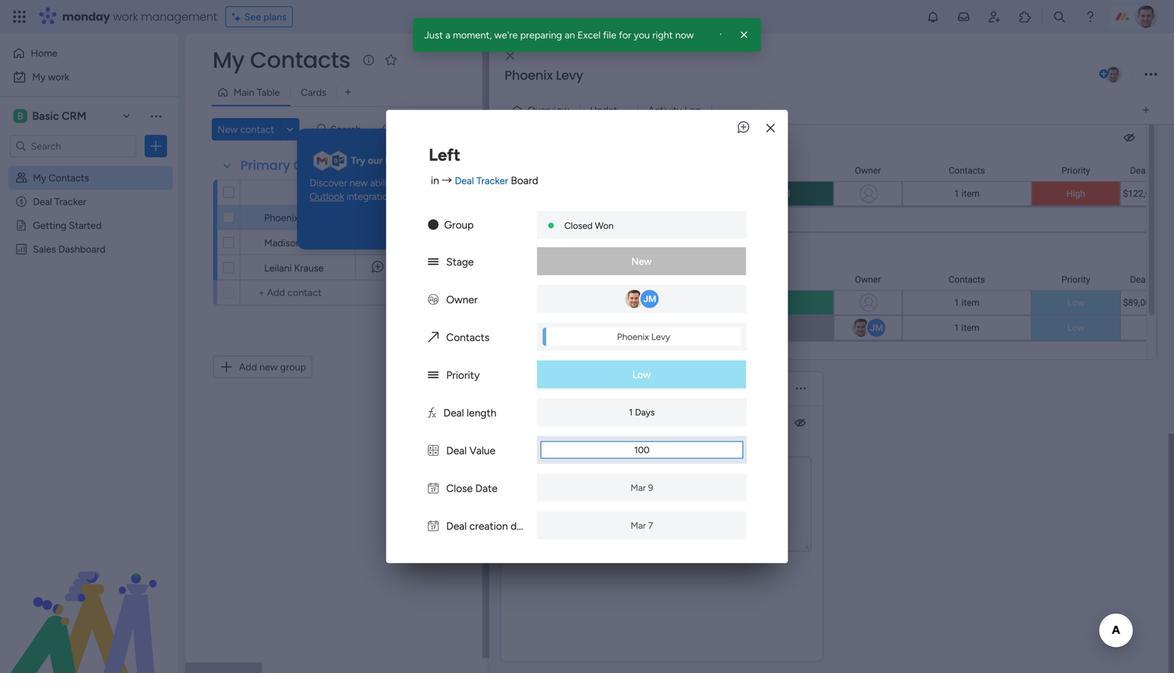Task type: vqa. For each thing, say whether or not it's contained in the screenshot.
new inside the Discover new abilities with our Gmail & Outlook integrations
yes



Task type: locate. For each thing, give the bounding box(es) containing it.
new inside left dialog
[[632, 255, 652, 267]]

1 horizontal spatial terry turtle image
[[1136, 6, 1158, 28]]

deal tracker
[[33, 196, 86, 208]]

activity log
[[648, 104, 701, 116]]

1 horizontal spatial my contacts
[[213, 44, 351, 76]]

phoenix levy
[[505, 66, 584, 84], [264, 212, 322, 224], [617, 331, 671, 342]]

1 button
[[355, 205, 401, 230]]

phoenix up low
[[617, 331, 649, 342]]

deal
[[455, 175, 474, 187], [33, 196, 52, 208], [444, 407, 464, 419], [447, 445, 467, 457], [447, 520, 467, 533]]

new for new contact
[[217, 123, 238, 135]]

list box
[[0, 163, 178, 450]]

activity
[[648, 104, 682, 116]]

levy
[[556, 66, 584, 84], [301, 212, 322, 224], [652, 331, 671, 342]]

table
[[257, 86, 280, 98]]

our
[[368, 155, 383, 167], [427, 177, 441, 189]]

1 vertical spatial my contacts
[[33, 172, 89, 184]]

in
[[431, 174, 439, 187]]

0 horizontal spatial phoenix
[[264, 212, 299, 224]]

mar left 9
[[631, 482, 646, 494]]

just
[[425, 29, 443, 41]]

basic
[[32, 109, 59, 123]]

doyle
[[304, 237, 329, 249]]

won
[[595, 220, 614, 231]]

1 vertical spatial new
[[632, 255, 652, 267]]

deal creation date
[[447, 520, 532, 533]]

home option
[[8, 42, 170, 64]]

close date
[[447, 482, 498, 495]]

1 mar from the top
[[631, 482, 646, 494]]

in → deal tracker board
[[431, 174, 539, 187]]

tracker inside in → deal tracker board
[[477, 175, 509, 187]]

0 horizontal spatial our
[[368, 155, 383, 167]]

1 vertical spatial work
[[48, 71, 69, 83]]

0 horizontal spatial new
[[217, 123, 238, 135]]

1 horizontal spatial phoenix levy
[[505, 66, 584, 84]]

1 horizontal spatial new
[[350, 177, 368, 189]]

my work link
[[8, 66, 170, 88]]

our right try at the left
[[368, 155, 383, 167]]

deal right →
[[455, 175, 474, 187]]

work for monday
[[113, 9, 138, 24]]

group
[[444, 219, 474, 231]]

phoenix levy up "madison doyle"
[[264, 212, 322, 224]]

2 vertical spatial phoenix levy
[[617, 331, 671, 342]]

discover new abilities with our gmail & outlook integrations
[[310, 177, 477, 203]]

0 horizontal spatial tracker
[[55, 196, 86, 208]]

new right add
[[260, 361, 278, 373]]

→
[[442, 174, 452, 187]]

1 for 1
[[382, 216, 385, 225]]

left dialog
[[386, 110, 788, 563]]

work inside option
[[48, 71, 69, 83]]

date
[[511, 520, 532, 533]]

0 vertical spatial work
[[113, 9, 138, 24]]

2 horizontal spatial phoenix levy
[[617, 331, 671, 342]]

see
[[245, 11, 261, 23]]

mar left 7
[[631, 520, 646, 531]]

new inside button
[[217, 123, 238, 135]]

1 horizontal spatial phoenix
[[505, 66, 553, 84]]

explore
[[398, 220, 431, 232]]

v2 multiple person column image
[[428, 294, 439, 306]]

1 horizontal spatial new
[[632, 255, 652, 267]]

1
[[636, 104, 640, 116], [382, 216, 385, 225], [629, 407, 633, 418]]

contacts
[[250, 44, 351, 76], [294, 157, 352, 174], [49, 172, 89, 184], [447, 331, 490, 344]]

0 horizontal spatial levy
[[301, 212, 322, 224]]

deal right v2 function icon
[[444, 407, 464, 419]]

customer
[[429, 212, 472, 223]]

close image
[[506, 51, 515, 61]]

0 vertical spatial new
[[217, 123, 238, 135]]

lottie animation element
[[0, 532, 178, 673]]

contacts inside list box
[[49, 172, 89, 184]]

contacts up 'discover'
[[294, 157, 352, 174]]

notifications image
[[927, 10, 941, 24]]

levy inside left dialog
[[652, 331, 671, 342]]

0 vertical spatial v2 status image
[[428, 256, 439, 268]]

cards
[[301, 86, 327, 98]]

1 vertical spatial mar
[[631, 520, 646, 531]]

updates
[[590, 104, 627, 116]]

select product image
[[13, 10, 27, 24]]

log
[[685, 104, 701, 116]]

None field
[[541, 441, 744, 459]]

overview button
[[506, 99, 580, 121]]

contacts inside left dialog
[[447, 331, 490, 344]]

close image down phoenix levy field
[[767, 123, 775, 133]]

deal right dapulse date column icon
[[447, 520, 467, 533]]

deal tracker link
[[455, 175, 509, 187]]

2 vertical spatial 1
[[629, 407, 633, 418]]

0 vertical spatial new
[[350, 177, 368, 189]]

discover
[[310, 177, 347, 189]]

getting started
[[33, 220, 102, 231]]

madison doyle
[[264, 237, 329, 249]]

1 horizontal spatial work
[[113, 9, 138, 24]]

contacts up deal tracker
[[49, 172, 89, 184]]

0 horizontal spatial close image
[[738, 28, 752, 42]]

0 vertical spatial levy
[[556, 66, 584, 84]]

main table button
[[212, 81, 291, 103]]

tracker
[[477, 175, 509, 187], [55, 196, 86, 208]]

1 vertical spatial new
[[260, 361, 278, 373]]

2 horizontal spatial 1
[[636, 104, 640, 116]]

phoenix up madison
[[264, 212, 299, 224]]

0 horizontal spatial phoenix levy
[[264, 212, 322, 224]]

creation
[[470, 520, 508, 533]]

0 horizontal spatial work
[[48, 71, 69, 83]]

0 horizontal spatial 1
[[382, 216, 385, 225]]

basic crm
[[32, 109, 86, 123]]

1 left "explore"
[[382, 216, 385, 225]]

gmail button
[[443, 176, 468, 190]]

deal for deal value
[[447, 445, 467, 457]]

1 vertical spatial terry turtle image
[[1105, 66, 1123, 84]]

1 vertical spatial close image
[[767, 123, 775, 133]]

0 vertical spatial phoenix levy
[[505, 66, 584, 84]]

stage
[[447, 256, 474, 268]]

2 mar from the top
[[631, 520, 646, 531]]

v2 search image
[[317, 122, 327, 137]]

my down home on the left of page
[[32, 71, 46, 83]]

v2 status image left the priority
[[428, 369, 439, 382]]

7
[[649, 520, 654, 531]]

tracker up getting started
[[55, 196, 86, 208]]

add new group button
[[213, 356, 313, 378]]

my work option
[[8, 66, 170, 88]]

2 v2 status image from the top
[[428, 369, 439, 382]]

mar for deal creation date
[[631, 520, 646, 531]]

new down try at the left
[[350, 177, 368, 189]]

leilani
[[264, 262, 292, 274]]

new contact button
[[212, 118, 280, 141]]

monday
[[62, 9, 110, 24]]

contacts inside field
[[294, 157, 352, 174]]

dapulse date column image
[[428, 520, 439, 533]]

0 vertical spatial integrations
[[412, 155, 467, 167]]

0 vertical spatial mar
[[631, 482, 646, 494]]

new inside 'button'
[[260, 361, 278, 373]]

cards button
[[291, 81, 337, 103]]

new for discover
[[350, 177, 368, 189]]

madison
[[264, 237, 301, 249]]

updates / 1
[[590, 104, 640, 116]]

mar 9
[[631, 482, 654, 494]]

2 vertical spatial levy
[[652, 331, 671, 342]]

1 left days
[[629, 407, 633, 418]]

value
[[470, 445, 496, 457]]

contact
[[240, 123, 274, 135]]

closed
[[565, 220, 593, 231]]

my inside option
[[32, 71, 46, 83]]

deal up getting
[[33, 196, 52, 208]]

0 vertical spatial close image
[[738, 28, 752, 42]]

deal right dapulse numbers column image
[[447, 445, 467, 457]]

0 horizontal spatial my contacts
[[33, 172, 89, 184]]

excel
[[578, 29, 601, 41]]

phoenix levy up low
[[617, 331, 671, 342]]

close image
[[738, 28, 752, 42], [767, 123, 775, 133]]

1 v2 status image from the top
[[428, 256, 439, 268]]

home link
[[8, 42, 170, 64]]

alert
[[710, 28, 724, 42]]

tracker left board
[[477, 175, 509, 187]]

work right monday
[[113, 9, 138, 24]]

invite members image
[[988, 10, 1002, 24]]

1 vertical spatial integrations
[[347, 191, 398, 203]]

plans
[[264, 11, 287, 23]]

1 horizontal spatial close image
[[767, 123, 775, 133]]

contacts right v2 board relation small image
[[447, 331, 490, 344]]

outlook button
[[310, 190, 344, 204]]

v2 status image
[[428, 256, 439, 268], [428, 369, 439, 382]]

work down home on the left of page
[[48, 71, 69, 83]]

1 vertical spatial 1
[[382, 216, 385, 225]]

1 inside left dialog
[[629, 407, 633, 418]]

explore integrations button
[[393, 215, 492, 237]]

new
[[217, 123, 238, 135], [632, 255, 652, 267]]

v2 sun image
[[428, 219, 439, 231]]

0 vertical spatial 1
[[636, 104, 640, 116]]

2 vertical spatial phoenix
[[617, 331, 649, 342]]

2 horizontal spatial levy
[[652, 331, 671, 342]]

deal inside list box
[[33, 196, 52, 208]]

outlook
[[310, 191, 344, 203]]

1 horizontal spatial tracker
[[477, 175, 509, 187]]

dapulse numbers column image
[[428, 445, 439, 457]]

monday marketplace image
[[1019, 10, 1033, 24]]

krause
[[294, 262, 324, 274]]

terry turtle image
[[1136, 6, 1158, 28], [1105, 66, 1123, 84]]

email
[[385, 155, 410, 167]]

mar
[[631, 482, 646, 494], [631, 520, 646, 531]]

close image right loading icon
[[738, 28, 752, 42]]

public dashboard image
[[15, 243, 28, 256]]

add new group
[[239, 361, 306, 373]]

0 vertical spatial tracker
[[477, 175, 509, 187]]

main table
[[234, 86, 280, 98]]

1 horizontal spatial levy
[[556, 66, 584, 84]]

option
[[0, 165, 178, 168]]

Search in workspace field
[[29, 138, 117, 154]]

integrations inside button
[[434, 220, 486, 232]]

new inside "discover new abilities with our gmail & outlook integrations"
[[350, 177, 368, 189]]

2 vertical spatial integrations
[[434, 220, 486, 232]]

our left →
[[427, 177, 441, 189]]

work for my
[[48, 71, 69, 83]]

2 horizontal spatial phoenix
[[617, 331, 649, 342]]

1 vertical spatial v2 status image
[[428, 369, 439, 382]]

1 right /
[[636, 104, 640, 116]]

list box containing my contacts
[[0, 163, 178, 450]]

1 inside 1 button
[[382, 216, 385, 225]]

v2 status image for stage
[[428, 256, 439, 268]]

help image
[[1084, 10, 1098, 24]]

1 vertical spatial our
[[427, 177, 441, 189]]

v2 status image left stage
[[428, 256, 439, 268]]

group
[[280, 361, 306, 373]]

1 horizontal spatial our
[[427, 177, 441, 189]]

phoenix levy up the overview button
[[505, 66, 584, 84]]

my contacts up deal tracker
[[33, 172, 89, 184]]

0 vertical spatial phoenix
[[505, 66, 553, 84]]

add view image
[[345, 87, 351, 97]]

add to favorites image
[[384, 53, 398, 67]]

mar 7
[[631, 520, 654, 531]]

phoenix down close image
[[505, 66, 553, 84]]

sales
[[33, 243, 56, 255]]

0 horizontal spatial new
[[260, 361, 278, 373]]

my contacts up table
[[213, 44, 351, 76]]

work
[[113, 9, 138, 24], [48, 71, 69, 83]]

now
[[676, 29, 694, 41]]

v2 function image
[[428, 407, 436, 419]]

1 horizontal spatial 1
[[629, 407, 633, 418]]

phoenix inside left dialog
[[617, 331, 649, 342]]



Task type: describe. For each thing, give the bounding box(es) containing it.
low
[[633, 369, 651, 381]]

&
[[471, 177, 477, 189]]

date
[[476, 482, 498, 495]]

a
[[446, 29, 451, 41]]

partner
[[435, 262, 466, 273]]

main
[[234, 86, 255, 98]]

add
[[239, 361, 257, 373]]

just a moment, we're preparing an excel file for you right now
[[425, 29, 694, 41]]

1 vertical spatial levy
[[301, 212, 322, 224]]

deal for deal length
[[444, 407, 464, 419]]

moment,
[[453, 29, 492, 41]]

new contact
[[217, 123, 274, 135]]

deal for deal tracker
[[33, 196, 52, 208]]

My Contacts field
[[209, 44, 354, 76]]

filter board by person image
[[377, 122, 399, 136]]

length
[[467, 407, 497, 419]]

alert inside just a moment, we're preparing an excel file for you right now alert
[[710, 28, 724, 42]]

integrations inside "discover new abilities with our gmail & outlook integrations"
[[347, 191, 398, 203]]

leilani krause
[[264, 262, 324, 274]]

see plans button
[[226, 6, 293, 27]]

management
[[141, 9, 217, 24]]

primary contacts
[[241, 157, 352, 174]]

workspace image
[[13, 108, 27, 124]]

0 horizontal spatial terry turtle image
[[1105, 66, 1123, 84]]

Phoenix Levy field
[[501, 66, 1097, 85]]

show board description image
[[360, 53, 377, 67]]

deal inside in → deal tracker board
[[455, 175, 474, 187]]

crm
[[62, 109, 86, 123]]

for
[[619, 29, 632, 41]]

contacts up cards
[[250, 44, 351, 76]]

new for new
[[632, 255, 652, 267]]

0 vertical spatial terry turtle image
[[1136, 6, 1158, 28]]

new for add
[[260, 361, 278, 373]]

text
[[525, 380, 551, 398]]

contact
[[303, 186, 339, 198]]

b
[[17, 110, 23, 122]]

loading image
[[710, 28, 724, 42]]

Search field
[[327, 120, 369, 139]]

v2 board relation small image
[[428, 331, 439, 344]]

help button
[[1104, 634, 1152, 657]]

primary
[[241, 157, 290, 174]]

1 inside updates / 1 button
[[636, 104, 640, 116]]

my up deal tracker
[[33, 172, 46, 184]]

search everything image
[[1053, 10, 1067, 24]]

closed won
[[565, 220, 614, 231]]

try
[[351, 155, 366, 167]]

priority
[[447, 369, 480, 382]]

dapulse date column image
[[428, 482, 439, 495]]

board
[[511, 174, 539, 187]]

days
[[635, 407, 655, 418]]

started
[[69, 220, 102, 231]]

phoenix inside field
[[505, 66, 553, 84]]

add view image
[[1144, 105, 1150, 115]]

1 vertical spatial tracker
[[55, 196, 86, 208]]

0 vertical spatial our
[[368, 155, 383, 167]]

more dots image
[[797, 384, 806, 394]]

my up the main on the top left
[[213, 44, 245, 76]]

v2 status image for priority
[[428, 369, 439, 382]]

sales dashboard
[[33, 243, 106, 255]]

just a moment, we're preparing an excel file for you right now alert
[[413, 18, 761, 52]]

explore integrations
[[398, 220, 486, 232]]

Primary Contacts field
[[237, 157, 356, 175]]

/
[[630, 104, 634, 116]]

phoenix levy inside field
[[505, 66, 584, 84]]

file
[[603, 29, 617, 41]]

1 vertical spatial phoenix levy
[[264, 212, 322, 224]]

mar for close date
[[631, 482, 646, 494]]

owner
[[447, 294, 478, 306]]

Text field
[[522, 380, 555, 398]]

monday work management
[[62, 9, 217, 24]]

overview
[[528, 104, 569, 116]]

public board image
[[15, 219, 28, 232]]

left
[[429, 145, 461, 165]]

abilities
[[370, 177, 403, 189]]

1 vertical spatial phoenix
[[264, 212, 299, 224]]

workspace selection element
[[13, 108, 89, 124]]

preparing
[[520, 29, 563, 41]]

home
[[31, 47, 57, 59]]

try our email integrations
[[351, 155, 467, 167]]

none field inside left dialog
[[541, 441, 744, 459]]

help
[[1115, 638, 1141, 652]]

0 vertical spatial my contacts
[[213, 44, 351, 76]]

update feed image
[[957, 10, 971, 24]]

my contacts inside list box
[[33, 172, 89, 184]]

1 for 1 days
[[629, 407, 633, 418]]

right
[[653, 29, 673, 41]]

activity log button
[[638, 99, 712, 121]]

see plans
[[245, 11, 287, 23]]

angle down image
[[287, 124, 294, 135]]

with
[[405, 177, 424, 189]]

deal for deal creation date
[[447, 520, 467, 533]]

you
[[634, 29, 650, 41]]

lottie animation image
[[0, 532, 178, 673]]

9
[[649, 482, 654, 494]]

an
[[565, 29, 575, 41]]

we're
[[495, 29, 518, 41]]

deal length
[[444, 407, 497, 419]]

levy inside field
[[556, 66, 584, 84]]

gmail
[[443, 177, 468, 189]]

our inside "discover new abilities with our gmail & outlook integrations"
[[427, 177, 441, 189]]

dashboard
[[58, 243, 106, 255]]

phoenix levy inside left dialog
[[617, 331, 671, 342]]

close
[[447, 482, 473, 495]]

my work
[[32, 71, 69, 83]]



